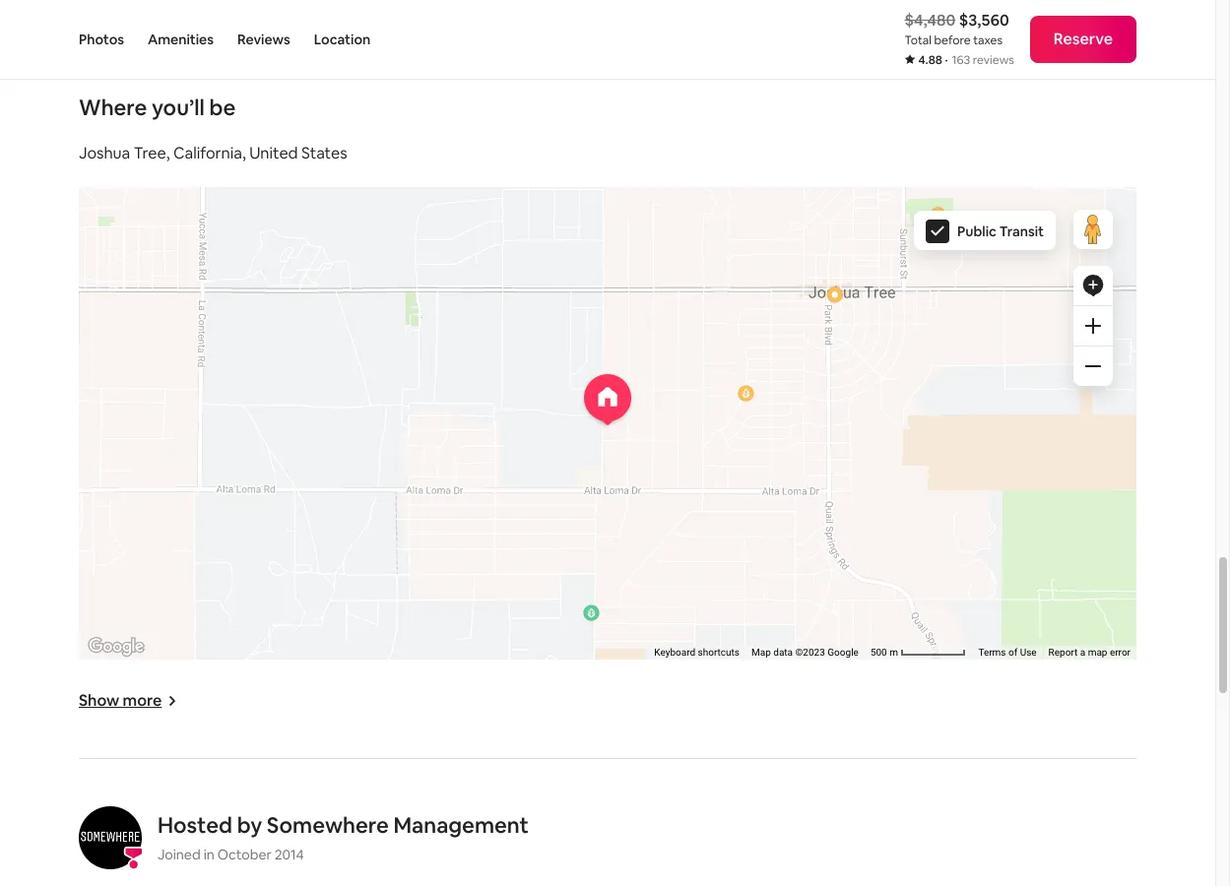 Task type: locate. For each thing, give the bounding box(es) containing it.
location
[[314, 31, 371, 48]]

somewhere management is a superhost. learn more about somewhere management. image
[[79, 807, 142, 870], [79, 807, 142, 870]]

location button
[[314, 0, 371, 79]]

keyboard shortcuts
[[655, 647, 740, 658]]

photos
[[79, 31, 124, 48]]

add a place to the map image
[[1082, 273, 1106, 297]]

transit
[[1000, 222, 1045, 240]]

$4,480
[[905, 10, 956, 31]]

4.88 · 163 reviews
[[919, 52, 1015, 68]]

$3,560
[[960, 10, 1010, 31]]

google image
[[84, 634, 149, 660]]

map
[[1089, 647, 1108, 658]]

photos button
[[79, 0, 124, 79]]

more
[[123, 690, 162, 711]]

joshua
[[79, 142, 130, 163]]

public
[[958, 222, 997, 240]]

amenities button
[[148, 0, 214, 79]]

taxes
[[974, 33, 1003, 48]]

terms
[[979, 647, 1007, 658]]

zoom out image
[[1086, 358, 1102, 374]]

where you'll be
[[79, 93, 236, 121]]

4.88
[[919, 52, 943, 68]]

be
[[209, 93, 236, 121]]

your stay location, map pin image
[[584, 374, 632, 425]]

where
[[79, 93, 147, 121]]

500
[[871, 647, 888, 658]]

california,
[[173, 142, 246, 163]]

of
[[1009, 647, 1018, 658]]

united
[[249, 142, 298, 163]]

show
[[79, 690, 119, 711]]

reviews
[[973, 52, 1015, 68]]

total
[[905, 33, 932, 48]]

map
[[752, 647, 771, 658]]

states
[[302, 142, 347, 163]]

·
[[945, 52, 948, 68]]

show more button
[[79, 690, 178, 711]]

report a map error
[[1049, 647, 1131, 658]]

zoom in image
[[1086, 318, 1102, 334]]

keyboard
[[655, 647, 696, 658]]



Task type: describe. For each thing, give the bounding box(es) containing it.
reviews button
[[237, 0, 290, 79]]

500 m
[[871, 647, 901, 658]]

use
[[1021, 647, 1037, 658]]

google map
showing 4 points of interest. region
[[0, 169, 1231, 674]]

drag pegman onto the map to open street view image
[[1074, 209, 1114, 249]]

reviews
[[237, 31, 290, 48]]

management
[[394, 811, 529, 839]]

a
[[1081, 647, 1086, 658]]

amenities
[[148, 31, 214, 48]]

©2023
[[796, 647, 826, 658]]

show more
[[79, 690, 162, 711]]

report a map error link
[[1049, 647, 1131, 658]]

terms of use link
[[979, 647, 1037, 658]]

2014
[[275, 846, 304, 864]]

you'll
[[152, 93, 205, 121]]

terms of use
[[979, 647, 1037, 658]]

map data ©2023 google
[[752, 647, 859, 658]]

500 m button
[[865, 646, 973, 660]]

somewhere
[[267, 811, 389, 839]]

public transit
[[958, 222, 1045, 240]]

in
[[204, 846, 215, 864]]

data
[[774, 647, 793, 658]]

october
[[218, 846, 272, 864]]

reserve
[[1054, 29, 1114, 49]]

by
[[237, 811, 262, 839]]

google
[[828, 647, 859, 658]]

reserve button
[[1031, 16, 1137, 63]]

163
[[952, 52, 971, 68]]

$4,480 $3,560 total before taxes
[[905, 10, 1010, 48]]

report
[[1049, 647, 1078, 658]]

joined
[[158, 846, 201, 864]]

tree,
[[134, 142, 170, 163]]

shortcuts
[[698, 647, 740, 658]]

hosted by somewhere management joined in october 2014
[[158, 811, 529, 864]]

error
[[1111, 647, 1131, 658]]

joshua tree, california, united states
[[79, 142, 347, 163]]

m
[[890, 647, 899, 658]]

keyboard shortcuts button
[[655, 646, 740, 660]]

before
[[935, 33, 971, 48]]

hosted
[[158, 811, 233, 839]]



Task type: vqa. For each thing, say whether or not it's contained in the screenshot.
Public Transit
yes



